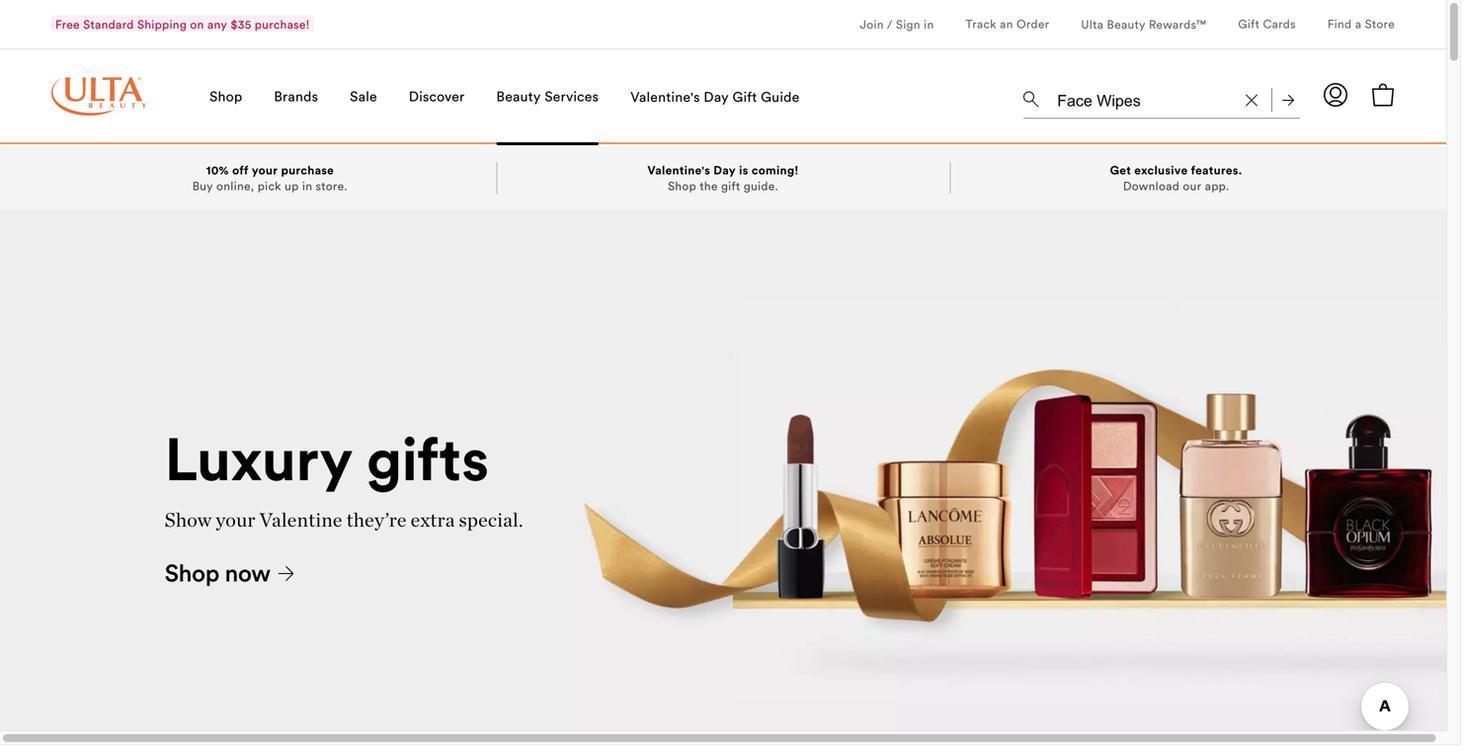 Task type: locate. For each thing, give the bounding box(es) containing it.
your inside '10% off your purchase buy online, pick up in store.'
[[252, 163, 278, 177]]

shop for shop now
[[165, 558, 219, 588]]

discover button
[[409, 48, 465, 144]]

purchase!
[[255, 17, 310, 32]]

0 vertical spatial beauty
[[1107, 17, 1146, 32]]

get
[[1110, 163, 1131, 177]]

track an order
[[966, 16, 1050, 31]]

valentine's right services
[[631, 88, 700, 106]]

day left guide
[[704, 88, 729, 106]]

beauty
[[1107, 17, 1146, 32], [496, 87, 541, 105]]

1 vertical spatial day
[[714, 163, 736, 177]]

0 vertical spatial in
[[924, 17, 934, 32]]

1 vertical spatial your
[[216, 508, 256, 532]]

shop inside "valentine's day is coming! shop the gift guide."
[[668, 178, 697, 193]]

on
[[190, 17, 204, 32]]

go to ulta beauty homepage image
[[51, 77, 146, 116]]

day
[[704, 88, 729, 106], [714, 163, 736, 177]]

beauty right ulta
[[1107, 17, 1146, 32]]

1 vertical spatial shop
[[668, 178, 697, 193]]

coming!
[[752, 163, 799, 177]]

our
[[1183, 178, 1202, 193]]

in
[[924, 17, 934, 32], [302, 178, 312, 193]]

sign
[[896, 17, 921, 32]]

join
[[860, 17, 884, 32]]

in inside button
[[924, 17, 934, 32]]

valentine's for valentine's day is coming! shop the gift guide.
[[648, 163, 710, 177]]

ulta beauty rewards™
[[1081, 17, 1207, 32]]

shop now link
[[165, 558, 294, 589]]

1 horizontal spatial in
[[924, 17, 934, 32]]

1 horizontal spatial beauty
[[1107, 17, 1146, 32]]

online,
[[216, 178, 254, 193]]

shop for shop
[[209, 87, 242, 105]]

is
[[739, 163, 749, 177]]

track an order link
[[966, 16, 1050, 34]]

valentine's inside "valentine's day is coming! shop the gift guide."
[[648, 163, 710, 177]]

pick
[[258, 178, 281, 193]]

0 horizontal spatial in
[[302, 178, 312, 193]]

ulta
[[1081, 17, 1104, 32]]

purchase
[[281, 163, 334, 177]]

find a store link
[[1328, 16, 1395, 34]]

in right up
[[302, 178, 312, 193]]

1 horizontal spatial gift
[[1238, 16, 1260, 31]]

1 vertical spatial beauty
[[496, 87, 541, 105]]

valentine's for valentine's day gift guide
[[631, 88, 700, 106]]

shop down show
[[165, 558, 219, 588]]

gift left guide
[[733, 88, 757, 106]]

beauty inside button
[[496, 87, 541, 105]]

they're
[[346, 508, 407, 532]]

valentine's
[[631, 88, 700, 106], [648, 163, 710, 177]]

your up pick
[[252, 163, 278, 177]]

an
[[1000, 16, 1013, 31]]

your right show
[[216, 508, 256, 532]]

0 vertical spatial shop
[[209, 87, 242, 105]]

gift
[[721, 178, 741, 193]]

shop left the brands button at the left top of page
[[209, 87, 242, 105]]

shop left the on the left top
[[668, 178, 697, 193]]

gift left cards
[[1238, 16, 1260, 31]]

shop
[[209, 87, 242, 105], [668, 178, 697, 193], [165, 558, 219, 588]]

discover
[[409, 87, 465, 105]]

gift
[[1238, 16, 1260, 31], [733, 88, 757, 106]]

$35
[[231, 17, 251, 32]]

valentine's up the on the left top
[[648, 163, 710, 177]]

in right sign at the top
[[924, 17, 934, 32]]

show
[[165, 508, 212, 532]]

valentine
[[259, 508, 343, 532]]

features.
[[1191, 163, 1243, 177]]

0 vertical spatial valentine's
[[631, 88, 700, 106]]

guide.
[[744, 178, 779, 193]]

a
[[1355, 16, 1362, 31]]

exclusive
[[1135, 163, 1188, 177]]

luxury gifts
[[165, 421, 489, 496]]

shop now
[[165, 558, 270, 588]]

0 vertical spatial day
[[704, 88, 729, 106]]

find
[[1328, 16, 1352, 31]]

1 vertical spatial in
[[302, 178, 312, 193]]

services
[[545, 87, 599, 105]]

order
[[1017, 16, 1050, 31]]

in inside '10% off your purchase buy online, pick up in store.'
[[302, 178, 312, 193]]

10%
[[206, 163, 229, 177]]

any
[[207, 17, 227, 32]]

day inside "valentine's day is coming! shop the gift guide."
[[714, 163, 736, 177]]

0 vertical spatial your
[[252, 163, 278, 177]]

day up gift
[[714, 163, 736, 177]]

show your valentine they're extra special.
[[165, 508, 523, 532]]

beauty left services
[[496, 87, 541, 105]]

now
[[225, 558, 270, 588]]

1 vertical spatial valentine's
[[648, 163, 710, 177]]

your
[[252, 163, 278, 177], [216, 508, 256, 532]]

None search field
[[1024, 75, 1300, 123]]

brands button
[[274, 48, 318, 144]]

sale
[[350, 87, 377, 105]]

standard
[[83, 17, 134, 32]]

2 vertical spatial shop
[[165, 558, 219, 588]]

0 horizontal spatial beauty
[[496, 87, 541, 105]]

1 vertical spatial gift
[[733, 88, 757, 106]]

10% off your purchase buy online, pick up in store.
[[192, 163, 348, 193]]



Task type: describe. For each thing, give the bounding box(es) containing it.
day for gift
[[704, 88, 729, 106]]

free standard shipping on any $35 purchase!
[[55, 17, 310, 32]]

join / sign in
[[860, 17, 934, 32]]

ulta beauty rewards™ button
[[1081, 0, 1207, 48]]

0 horizontal spatial gift
[[733, 88, 757, 106]]

clear search image
[[1246, 94, 1258, 106]]

valentine's day gift guide link
[[631, 88, 800, 108]]

download
[[1123, 178, 1180, 193]]

beauty services
[[496, 87, 599, 105]]

app.
[[1205, 178, 1230, 193]]

cards
[[1263, 16, 1296, 31]]

sale button
[[350, 48, 377, 144]]

guide
[[761, 88, 800, 106]]

track
[[966, 16, 997, 31]]

0 items in bag image
[[1371, 83, 1395, 107]]

submit image
[[1283, 94, 1294, 106]]

shipping
[[137, 17, 187, 32]]

store.
[[316, 178, 348, 193]]

off
[[232, 163, 249, 177]]

store
[[1365, 16, 1395, 31]]

valentine's day gift guide
[[631, 88, 800, 106]]

beauty inside button
[[1107, 17, 1146, 32]]

buy
[[192, 178, 213, 193]]

special.
[[459, 508, 523, 532]]

brands
[[274, 87, 318, 105]]

gift cards
[[1238, 16, 1296, 31]]

rewards™
[[1149, 17, 1207, 32]]

luxury
[[165, 421, 353, 496]]

gift cards link
[[1238, 16, 1296, 34]]

get exclusive features. download our app.
[[1110, 163, 1243, 193]]

day for is
[[714, 163, 736, 177]]

0 vertical spatial gift
[[1238, 16, 1260, 31]]

Search products and more search field
[[1055, 79, 1234, 114]]

/
[[887, 17, 893, 32]]

join / sign in button
[[860, 0, 934, 48]]

extra
[[411, 508, 455, 532]]

shop button
[[209, 48, 242, 144]]

gifts
[[367, 421, 489, 496]]

back to top image
[[1379, 661, 1395, 677]]

log in to your ulta account image
[[1324, 83, 1348, 107]]

up
[[285, 178, 299, 193]]

beauty services button
[[496, 48, 599, 144]]

find a store
[[1328, 16, 1395, 31]]

the
[[700, 178, 718, 193]]

free
[[55, 17, 80, 32]]

valentine's day is coming! shop the gift guide.
[[648, 163, 799, 193]]



Task type: vqa. For each thing, say whether or not it's contained in the screenshot.
Order
yes



